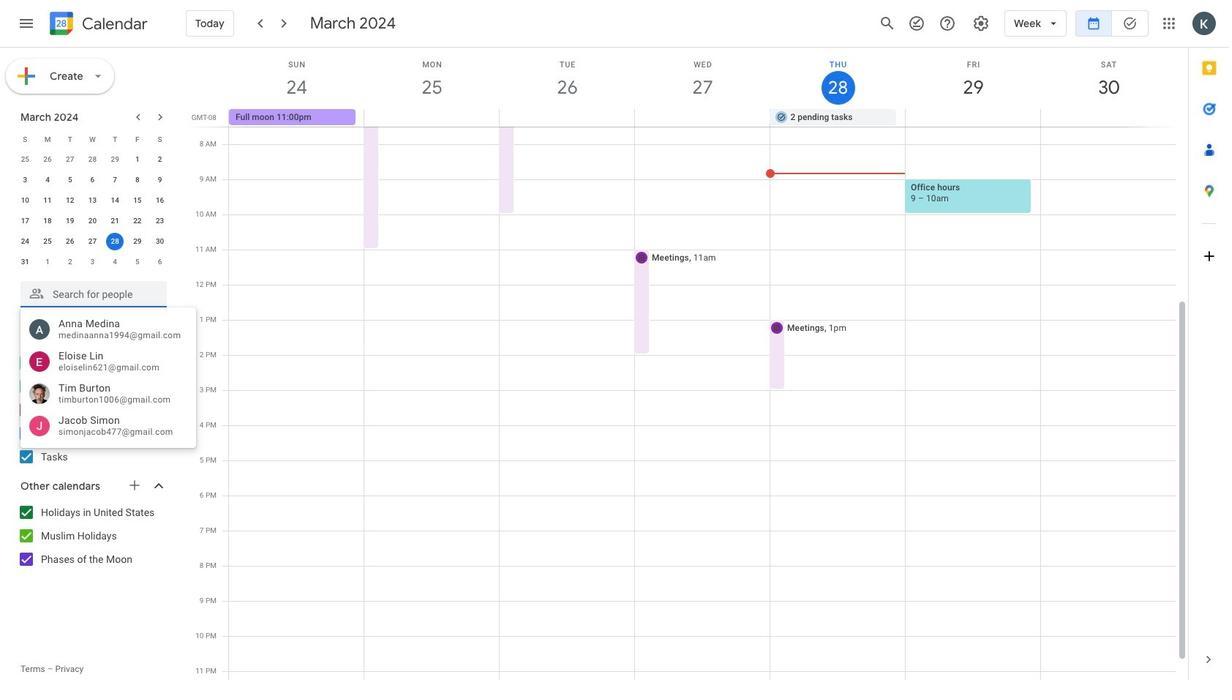 Task type: vqa. For each thing, say whether or not it's contained in the screenshot.
8 'element'
yes



Task type: describe. For each thing, give the bounding box(es) containing it.
13 element
[[84, 192, 101, 209]]

other calendars list
[[3, 501, 182, 571]]

21 element
[[106, 212, 124, 230]]

1 element
[[129, 151, 146, 168]]

april 4 element
[[106, 253, 124, 271]]

february 29 element
[[106, 151, 124, 168]]

april 5 element
[[129, 253, 146, 271]]

14 element
[[106, 192, 124, 209]]

15 element
[[129, 192, 146, 209]]

february 27 element
[[61, 151, 79, 168]]

april 6 element
[[151, 253, 169, 271]]

main drawer image
[[18, 15, 35, 32]]

9 element
[[151, 171, 169, 189]]

march 2024 grid
[[14, 129, 171, 272]]

february 25 element
[[16, 151, 34, 168]]

april 1 element
[[39, 253, 56, 271]]

10 element
[[16, 192, 34, 209]]

16 element
[[151, 192, 169, 209]]

my calendars list
[[3, 351, 182, 469]]

26 element
[[61, 233, 79, 250]]

february 28 element
[[84, 151, 101, 168]]

27 element
[[84, 233, 101, 250]]

calendar element
[[47, 9, 148, 41]]

Search for people text field
[[29, 281, 158, 307]]

heading inside calendar element
[[79, 15, 148, 33]]

6 element
[[84, 171, 101, 189]]

31 element
[[16, 253, 34, 271]]

25 element
[[39, 233, 56, 250]]

settings menu image
[[973, 15, 991, 32]]

5 element
[[61, 171, 79, 189]]

april 3 element
[[84, 253, 101, 271]]

12 element
[[61, 192, 79, 209]]

8 element
[[129, 171, 146, 189]]



Task type: locate. For each thing, give the bounding box(es) containing it.
18 element
[[39, 212, 56, 230]]

grid
[[187, 48, 1189, 680]]

cell
[[364, 109, 500, 127], [500, 109, 635, 127], [635, 109, 771, 127], [906, 109, 1041, 127], [1041, 109, 1177, 127], [104, 231, 126, 252]]

7 element
[[106, 171, 124, 189]]

february 26 element
[[39, 151, 56, 168]]

23 element
[[151, 212, 169, 230]]

row
[[223, 109, 1189, 127], [14, 129, 171, 149], [14, 149, 171, 170], [14, 170, 171, 190], [14, 190, 171, 211], [14, 211, 171, 231], [14, 231, 171, 252], [14, 252, 171, 272]]

april 2 element
[[61, 253, 79, 271]]

11 element
[[39, 192, 56, 209]]

20 element
[[84, 212, 101, 230]]

19 element
[[61, 212, 79, 230]]

4 element
[[39, 171, 56, 189]]

30 element
[[151, 233, 169, 250]]

row group
[[14, 149, 171, 272]]

None search field
[[0, 275, 182, 307]]

heading
[[79, 15, 148, 33]]

3 element
[[16, 171, 34, 189]]

add other calendars image
[[127, 478, 142, 493]]

list box
[[20, 313, 196, 442]]

2 element
[[151, 151, 169, 168]]

tab list
[[1190, 48, 1230, 639]]

17 element
[[16, 212, 34, 230]]

22 element
[[129, 212, 146, 230]]

28, today element
[[106, 233, 124, 250]]

29 element
[[129, 233, 146, 250]]

cell inside march 2024 grid
[[104, 231, 126, 252]]

24 element
[[16, 233, 34, 250]]



